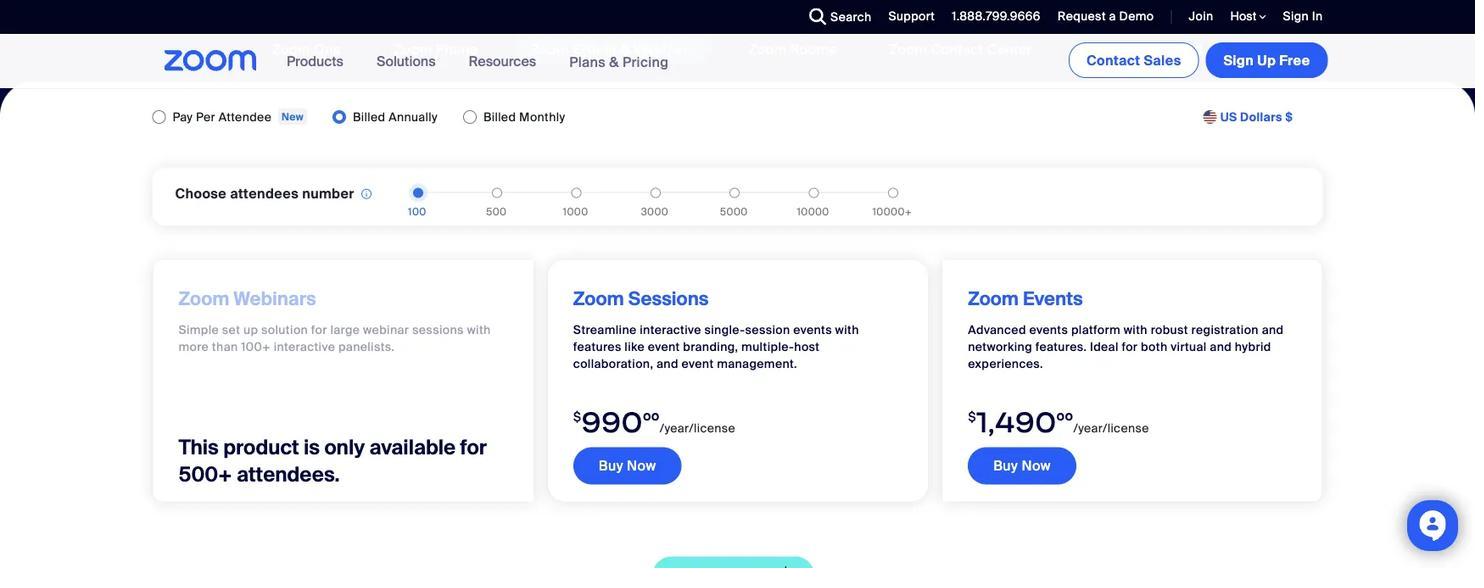 Task type: vqa. For each thing, say whether or not it's contained in the screenshot.
$
yes



Task type: locate. For each thing, give the bounding box(es) containing it.
/year/license inside $ 990 00 /year/license
[[660, 421, 736, 436]]

2 vertical spatial and
[[657, 356, 679, 372]]

zoom rooms
[[749, 40, 837, 58]]

and
[[1262, 322, 1284, 338], [1210, 339, 1232, 355], [657, 356, 679, 372]]

learn more about choose attendees number image
[[361, 184, 372, 204]]

event
[[648, 339, 680, 355], [682, 356, 714, 372]]

$ down experiences.
[[968, 409, 977, 425]]

1 vertical spatial events
[[1023, 287, 1083, 311]]

0 horizontal spatial interactive
[[274, 339, 335, 355]]

buy now for 1,490
[[994, 457, 1051, 475]]

/year/license inside $ 1,490 00 /year/license
[[1074, 421, 1150, 436]]

for inside this product is only available for 500+ attendees.
[[460, 435, 487, 461]]

0 vertical spatial event
[[648, 339, 680, 355]]

billed
[[353, 109, 386, 125], [484, 109, 516, 125]]

1.888.799.9666
[[952, 8, 1041, 24]]

dollars
[[1241, 109, 1283, 125]]

and inside streamline interactive single-session events with features like event branding, multiple-host collaboration, and event management.
[[657, 356, 679, 372]]

/year/license for 1,490
[[1074, 421, 1150, 436]]

plans & pricing link
[[570, 53, 669, 71], [570, 53, 669, 71]]

with right sessions
[[467, 322, 491, 338]]

zoom left one
[[272, 40, 311, 58]]

billed left monthly
[[484, 109, 516, 125]]

0 horizontal spatial /year/license
[[660, 421, 736, 436]]

now for 990
[[627, 457, 656, 475]]

2 now from the left
[[1022, 457, 1051, 475]]

contact down 1.888.799.9666
[[931, 40, 984, 58]]

billed left annually
[[353, 109, 386, 125]]

0 vertical spatial events
[[573, 40, 617, 58]]

buy now link down 1,490 on the right bottom of the page
[[968, 448, 1077, 485]]

0 horizontal spatial 00
[[643, 410, 660, 424]]

0 horizontal spatial with
[[467, 322, 491, 338]]

buy now link for 1,490
[[968, 448, 1077, 485]]

products
[[287, 52, 344, 70]]

number
[[302, 184, 355, 202]]

for inside advanced events platform with robust registration and networking features. ideal for both virtual and hybrid experiences.
[[1122, 339, 1138, 355]]

zoom down support
[[889, 40, 928, 58]]

2 events from the left
[[1030, 322, 1069, 338]]

view add-ons arrow down icon image
[[777, 567, 794, 569]]

1 buy from the left
[[599, 457, 624, 475]]

events for zoom events
[[1023, 287, 1083, 311]]

1 horizontal spatial now
[[1022, 457, 1051, 475]]

buy now link for 990
[[574, 448, 682, 485]]

for
[[311, 322, 327, 338], [1122, 339, 1138, 355], [460, 435, 487, 461]]

events
[[794, 322, 832, 338], [1030, 322, 1069, 338]]

buy now link
[[574, 448, 682, 485], [968, 448, 1077, 485]]

0 vertical spatial webinars
[[634, 40, 696, 58]]

0 horizontal spatial event
[[648, 339, 680, 355]]

buy now down 990
[[599, 457, 656, 475]]

request a demo
[[1058, 8, 1155, 24]]

zoom for zoom events & webinars
[[531, 40, 569, 58]]

buy now down 1,490 on the right bottom of the page
[[994, 457, 1051, 475]]

2 horizontal spatial $
[[1286, 109, 1294, 125]]

zoom left plans
[[531, 40, 569, 58]]

request a demo link
[[1045, 0, 1159, 34], [1058, 8, 1155, 24]]

0 horizontal spatial buy now link
[[574, 448, 682, 485]]

00 inside $ 1,490 00 /year/license
[[1057, 410, 1074, 424]]

1 billed from the left
[[353, 109, 386, 125]]

product information navigation
[[274, 34, 682, 90]]

2 /year/license from the left
[[1074, 421, 1150, 436]]

contact inside 'meetings' navigation
[[1087, 51, 1141, 69]]

zoom up streamline
[[574, 287, 624, 311]]

990
[[582, 404, 643, 440]]

zoom for zoom one
[[272, 40, 311, 58]]

sign left 'up'
[[1224, 51, 1254, 69]]

1 vertical spatial event
[[682, 356, 714, 372]]

2 buy now from the left
[[994, 457, 1051, 475]]

00 for 990
[[643, 410, 660, 424]]

now down $ 990 00 /year/license
[[627, 457, 656, 475]]

1000
[[563, 205, 589, 218]]

10000 attendees radio
[[809, 188, 819, 198]]

features
[[574, 339, 622, 355]]

1 horizontal spatial buy now link
[[968, 448, 1077, 485]]

0 vertical spatial sign
[[1284, 8, 1309, 24]]

1 vertical spatial for
[[1122, 339, 1138, 355]]

0 horizontal spatial buy now
[[599, 457, 656, 475]]

1 vertical spatial webinars
[[234, 287, 316, 311]]

zoom left phone
[[394, 40, 432, 58]]

0 horizontal spatial sign
[[1224, 51, 1254, 69]]

events left pricing
[[573, 40, 617, 58]]

management.
[[717, 356, 798, 372]]

this product is only available for 500+ attendees.
[[179, 435, 487, 488]]

100
[[408, 205, 427, 218]]

1 horizontal spatial webinars
[[634, 40, 696, 58]]

sign in link
[[1271, 0, 1332, 34], [1284, 8, 1323, 24]]

0 vertical spatial for
[[311, 322, 327, 338]]

solutions button
[[377, 34, 443, 88]]

2 horizontal spatial for
[[1122, 339, 1138, 355]]

5000
[[720, 205, 748, 218]]

with up both
[[1124, 322, 1148, 338]]

buy down 1,490 on the right bottom of the page
[[994, 457, 1019, 475]]

interactive down solution
[[274, 339, 335, 355]]

option group
[[152, 104, 566, 131]]

00 down collaboration,
[[643, 410, 660, 424]]

0 horizontal spatial and
[[657, 356, 679, 372]]

1 horizontal spatial 00
[[1057, 410, 1074, 424]]

0 vertical spatial interactive
[[640, 322, 702, 338]]

products button
[[287, 34, 351, 88]]

events up 'features.'
[[1023, 287, 1083, 311]]

multiple-
[[742, 339, 795, 355]]

1 buy now from the left
[[599, 457, 656, 475]]

1 vertical spatial sign
[[1224, 51, 1254, 69]]

billed annually
[[353, 109, 438, 125]]

1 now from the left
[[627, 457, 656, 475]]

0 horizontal spatial contact
[[931, 40, 984, 58]]

0 horizontal spatial buy
[[599, 457, 624, 475]]

event down "branding,"
[[682, 356, 714, 372]]

/year/license down ideal
[[1074, 421, 1150, 436]]

choose attendees number application
[[175, 182, 409, 204]]

with
[[467, 322, 491, 338], [836, 322, 860, 338], [1124, 322, 1148, 338]]

billed monthly
[[484, 109, 566, 125]]

1 horizontal spatial and
[[1210, 339, 1232, 355]]

events inside tabs of zoom services tab list
[[573, 40, 617, 58]]

up
[[1258, 51, 1277, 69]]

zoom for zoom events
[[968, 287, 1019, 311]]

sign
[[1284, 8, 1309, 24], [1224, 51, 1254, 69]]

with right session
[[836, 322, 860, 338]]

sign inside button
[[1224, 51, 1254, 69]]

$ for 1,490
[[968, 409, 977, 425]]

0 horizontal spatial &
[[609, 53, 619, 71]]

buy down 990
[[599, 457, 624, 475]]

1 horizontal spatial contact
[[1087, 51, 1141, 69]]

join link up whiteboard
[[1177, 0, 1218, 34]]

0 horizontal spatial $
[[574, 409, 582, 425]]

1 horizontal spatial for
[[460, 435, 487, 461]]

large
[[331, 322, 360, 338]]

0 horizontal spatial events
[[573, 40, 617, 58]]

and right collaboration,
[[657, 356, 679, 372]]

plans & pricing
[[570, 53, 669, 71]]

0 horizontal spatial billed
[[353, 109, 386, 125]]

for left both
[[1122, 339, 1138, 355]]

1 horizontal spatial $
[[968, 409, 977, 425]]

streamline interactive single-session events with features like event branding, multiple-host collaboration, and event management.
[[574, 322, 860, 372]]

2 horizontal spatial and
[[1262, 322, 1284, 338]]

for right available
[[460, 435, 487, 461]]

zoom events & webinars
[[531, 40, 696, 58]]

interactive
[[640, 322, 702, 338], [274, 339, 335, 355]]

1 horizontal spatial sign
[[1284, 8, 1309, 24]]

choose attendees number option group
[[152, 168, 1323, 226]]

and up hybrid
[[1262, 322, 1284, 338]]

ideal
[[1090, 339, 1119, 355]]

2 horizontal spatial with
[[1124, 322, 1148, 338]]

contact sales
[[1087, 51, 1182, 69]]

1 vertical spatial and
[[1210, 339, 1232, 355]]

join link
[[1177, 0, 1218, 34], [1189, 8, 1214, 24]]

1 /year/license from the left
[[660, 421, 736, 436]]

experiences.
[[968, 356, 1044, 372]]

1 buy now link from the left
[[574, 448, 682, 485]]

in
[[1313, 8, 1323, 24]]

zoom left rooms
[[749, 40, 787, 58]]

webinars up solution
[[234, 287, 316, 311]]

2 00 from the left
[[1057, 410, 1074, 424]]

zoom for zoom webinars
[[179, 287, 229, 311]]

webinars
[[634, 40, 696, 58], [234, 287, 316, 311]]

is
[[304, 435, 320, 461]]

interactive down sessions
[[640, 322, 702, 338]]

with inside streamline interactive single-session events with features like event branding, multiple-host collaboration, and event management.
[[836, 322, 860, 338]]

2 buy now link from the left
[[968, 448, 1077, 485]]

with inside simple set up solution for large webinar sessions with more than 100+ interactive panelists.
[[467, 322, 491, 338]]

webinars right plans
[[634, 40, 696, 58]]

$ inside $ 1,490 00 /year/license
[[968, 409, 977, 425]]

1 horizontal spatial event
[[682, 356, 714, 372]]

1 horizontal spatial buy now
[[994, 457, 1051, 475]]

/year/license down "branding,"
[[660, 421, 736, 436]]

and for 1,490
[[1210, 339, 1232, 355]]

$ down collaboration,
[[574, 409, 582, 425]]

1 events from the left
[[794, 322, 832, 338]]

1 horizontal spatial interactive
[[640, 322, 702, 338]]

500
[[486, 205, 507, 218]]

zoom down request a demo
[[1085, 40, 1124, 58]]

choose
[[175, 184, 227, 202]]

10000+
[[873, 205, 913, 218]]

1 horizontal spatial buy
[[994, 457, 1019, 475]]

advanced
[[968, 322, 1027, 338]]

1 vertical spatial interactive
[[274, 339, 335, 355]]

events up 'features.'
[[1030, 322, 1069, 338]]

$ inside $ 990 00 /year/license
[[574, 409, 582, 425]]

1 with from the left
[[467, 322, 491, 338]]

and down registration
[[1210, 339, 1232, 355]]

sales
[[1144, 51, 1182, 69]]

collaboration,
[[574, 356, 654, 372]]

1.888.799.9666 button
[[940, 0, 1045, 34], [952, 8, 1041, 24]]

for left large
[[311, 322, 327, 338]]

00 down 'features.'
[[1057, 410, 1074, 424]]

contact down a
[[1087, 51, 1141, 69]]

1 horizontal spatial with
[[836, 322, 860, 338]]

$ for 990
[[574, 409, 582, 425]]

sign up free
[[1224, 51, 1311, 69]]

new
[[282, 110, 304, 123]]

2 buy from the left
[[994, 457, 1019, 475]]

sign in
[[1284, 8, 1323, 24]]

and for 990
[[657, 356, 679, 372]]

1 horizontal spatial billed
[[484, 109, 516, 125]]

now
[[627, 457, 656, 475], [1022, 457, 1051, 475]]

1 horizontal spatial &
[[621, 40, 631, 58]]

1 00 from the left
[[643, 410, 660, 424]]

events
[[573, 40, 617, 58], [1023, 287, 1083, 311]]

demo
[[1120, 8, 1155, 24]]

zoom contact center
[[889, 40, 1033, 58]]

now down 1,490 on the right bottom of the page
[[1022, 457, 1051, 475]]

zoom up simple
[[179, 287, 229, 311]]

resources button
[[469, 34, 544, 88]]

event right like
[[648, 339, 680, 355]]

events up host
[[794, 322, 832, 338]]

zoom up advanced
[[968, 287, 1019, 311]]

0 horizontal spatial events
[[794, 322, 832, 338]]

0 vertical spatial and
[[1262, 322, 1284, 338]]

0 horizontal spatial for
[[311, 322, 327, 338]]

zoom
[[272, 40, 311, 58], [394, 40, 432, 58], [531, 40, 569, 58], [749, 40, 787, 58], [889, 40, 928, 58], [1085, 40, 1124, 58], [179, 287, 229, 311], [574, 287, 624, 311], [968, 287, 1019, 311]]

00 inside $ 990 00 /year/license
[[643, 410, 660, 424]]

2 with from the left
[[836, 322, 860, 338]]

buy now
[[599, 457, 656, 475], [994, 457, 1051, 475]]

product
[[223, 435, 299, 461]]

$ right dollars
[[1286, 109, 1294, 125]]

interactive inside simple set up solution for large webinar sessions with more than 100+ interactive panelists.
[[274, 339, 335, 355]]

buy now link down 990
[[574, 448, 682, 485]]

1 horizontal spatial events
[[1030, 322, 1069, 338]]

1 horizontal spatial /year/license
[[1074, 421, 1150, 436]]

100+
[[241, 339, 271, 355]]

buy for 990
[[599, 457, 624, 475]]

1000 attendees radio
[[572, 188, 582, 198]]

banner
[[144, 34, 1332, 90]]

for inside simple set up solution for large webinar sessions with more than 100+ interactive panelists.
[[311, 322, 327, 338]]

attendee
[[219, 109, 272, 125]]

2 vertical spatial for
[[460, 435, 487, 461]]

3 with from the left
[[1124, 322, 1148, 338]]

events for zoom events & webinars
[[573, 40, 617, 58]]

2 billed from the left
[[484, 109, 516, 125]]

0 horizontal spatial webinars
[[234, 287, 316, 311]]

sign left "in"
[[1284, 8, 1309, 24]]

1 horizontal spatial events
[[1023, 287, 1083, 311]]

pay per attendee new
[[173, 109, 304, 125]]

0 horizontal spatial now
[[627, 457, 656, 475]]

$ inside dropdown button
[[1286, 109, 1294, 125]]

support link
[[876, 0, 940, 34], [889, 8, 935, 24]]



Task type: describe. For each thing, give the bounding box(es) containing it.
100 attendees radio
[[413, 188, 423, 198]]

monthly
[[519, 109, 566, 125]]

zoom sessions
[[574, 287, 709, 311]]

this
[[179, 435, 219, 461]]

panelists.
[[339, 339, 395, 355]]

with inside advanced events platform with robust registration and networking features. ideal for both virtual and hybrid experiences.
[[1124, 322, 1148, 338]]

zoom phone
[[394, 40, 478, 58]]

zoom logo image
[[164, 50, 257, 71]]

pay
[[173, 109, 193, 125]]

10000+ attendees radio
[[888, 188, 899, 198]]

up
[[244, 322, 258, 338]]

registration
[[1192, 322, 1259, 338]]

attendees
[[230, 184, 299, 202]]

now for 1,490
[[1022, 457, 1051, 475]]

like
[[625, 339, 645, 355]]

host
[[795, 339, 820, 355]]

support
[[889, 8, 935, 24]]

events inside streamline interactive single-session events with features like event branding, multiple-host collaboration, and event management.
[[794, 322, 832, 338]]

00 for 1,490
[[1057, 410, 1074, 424]]

both
[[1141, 339, 1168, 355]]

session
[[746, 322, 791, 338]]

$ 1,490 00 /year/license
[[968, 404, 1150, 440]]

us dollars $ button
[[1221, 109, 1294, 126]]

robust
[[1151, 322, 1189, 338]]

join link up 'meetings' navigation
[[1189, 8, 1214, 24]]

3000
[[641, 205, 669, 218]]

whiteboard
[[1127, 40, 1204, 58]]

& inside the product information navigation
[[609, 53, 619, 71]]

billed for billed monthly
[[484, 109, 516, 125]]

set
[[222, 322, 240, 338]]

buy now for 990
[[599, 457, 656, 475]]

zoom whiteboard
[[1085, 40, 1204, 58]]

sign up free button
[[1206, 42, 1329, 78]]

zoom webinars
[[179, 287, 316, 311]]

zoom for zoom phone
[[394, 40, 432, 58]]

solution
[[261, 322, 308, 338]]

rooms
[[790, 40, 837, 58]]

request
[[1058, 8, 1107, 24]]

a
[[1110, 8, 1117, 24]]

search button
[[797, 0, 876, 34]]

branding,
[[683, 339, 739, 355]]

zoom for zoom rooms
[[749, 40, 787, 58]]

plans
[[570, 53, 606, 71]]

single-
[[705, 322, 746, 338]]

more
[[179, 339, 209, 355]]

zoom events
[[968, 287, 1083, 311]]

per
[[196, 109, 216, 125]]

contact inside tabs of zoom services tab list
[[931, 40, 984, 58]]

zoom for zoom sessions
[[574, 287, 624, 311]]

center
[[988, 40, 1033, 58]]

available
[[370, 435, 456, 461]]

simple
[[179, 322, 219, 338]]

banner containing contact sales
[[144, 34, 1332, 90]]

webinars inside tabs of zoom services tab list
[[634, 40, 696, 58]]

host
[[1231, 8, 1260, 24]]

500 attendees radio
[[492, 188, 503, 198]]

zoom for zoom whiteboard
[[1085, 40, 1124, 58]]

features.
[[1036, 339, 1087, 355]]

join
[[1189, 8, 1214, 24]]

free
[[1280, 51, 1311, 69]]

search
[[831, 9, 872, 25]]

/year/license for 990
[[660, 421, 736, 436]]

sign for sign up free
[[1224, 51, 1254, 69]]

advanced events platform with robust registration and networking features. ideal for both virtual and hybrid experiences.
[[968, 322, 1284, 372]]

sign for sign in
[[1284, 8, 1309, 24]]

pricing
[[623, 53, 669, 71]]

10000
[[797, 205, 830, 218]]

networking
[[968, 339, 1033, 355]]

choose attendees number
[[175, 184, 358, 202]]

us
[[1221, 109, 1238, 125]]

1,490
[[977, 404, 1057, 440]]

500+
[[179, 462, 232, 488]]

solutions
[[377, 52, 436, 70]]

one
[[314, 40, 342, 58]]

support link right search
[[876, 0, 940, 34]]

hybrid
[[1235, 339, 1272, 355]]

contact sales link
[[1069, 42, 1200, 78]]

us dollars $
[[1221, 109, 1294, 125]]

buy for 1,490
[[994, 457, 1019, 475]]

phone
[[436, 40, 478, 58]]

sessions
[[412, 322, 464, 338]]

support link up zoom contact center
[[889, 8, 935, 24]]

billed for billed annually
[[353, 109, 386, 125]]

& inside tabs of zoom services tab list
[[621, 40, 631, 58]]

zoom for zoom contact center
[[889, 40, 928, 58]]

webinar
[[363, 322, 409, 338]]

events inside advanced events platform with robust registration and networking features. ideal for both virtual and hybrid experiences.
[[1030, 322, 1069, 338]]

3000 attendees radio
[[651, 188, 661, 198]]

tabs of zoom services tab list
[[25, 33, 1450, 64]]

attendees.
[[237, 462, 340, 488]]

interactive inside streamline interactive single-session events with features like event branding, multiple-host collaboration, and event management.
[[640, 322, 702, 338]]

zoom one
[[272, 40, 342, 58]]

meetings navigation
[[1066, 34, 1332, 81]]

option group containing pay per attendee
[[152, 104, 566, 131]]

only
[[325, 435, 365, 461]]

platform
[[1072, 322, 1121, 338]]

5000 attendees radio
[[730, 188, 740, 198]]

virtual
[[1171, 339, 1207, 355]]

annually
[[389, 109, 438, 125]]

streamline
[[574, 322, 637, 338]]

resources
[[469, 52, 536, 70]]



